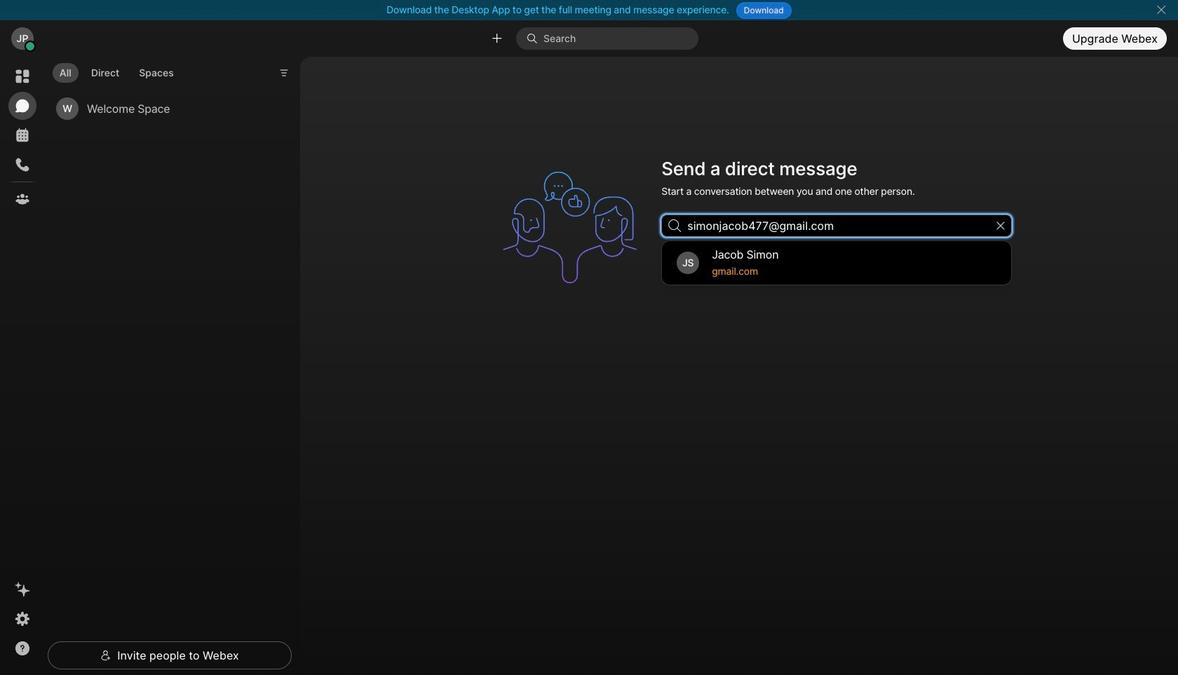 Task type: vqa. For each thing, say whether or not it's contained in the screenshot.
wrapper icon in MESSAGING tab
no



Task type: describe. For each thing, give the bounding box(es) containing it.
start a conversation between you and one other person. image
[[496, 154, 653, 302]]

webex tab list
[[8, 62, 36, 213]]

welcome space list item
[[51, 91, 281, 126]]

cancel_16 image
[[1156, 4, 1167, 15]]

Add people by name or email text field
[[662, 215, 1012, 237]]



Task type: locate. For each thing, give the bounding box(es) containing it.
jacob simon list item
[[666, 245, 1008, 281]]

navigation
[[0, 57, 45, 676]]

search_18 image
[[669, 220, 681, 232]]

tab list
[[49, 55, 184, 87]]



